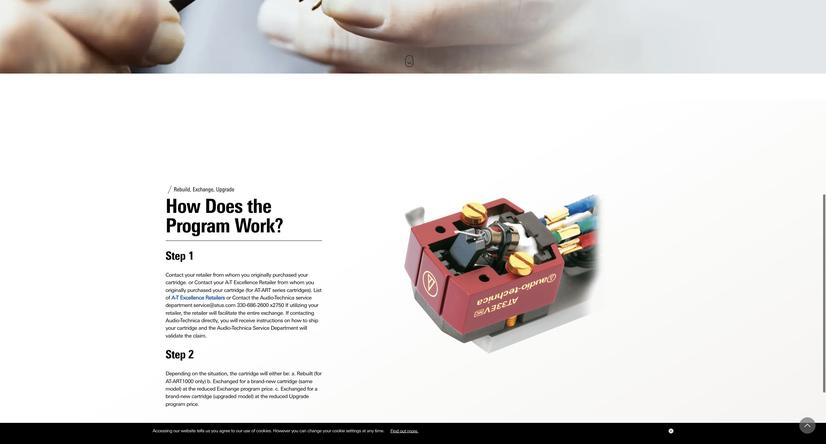 Task type: locate. For each thing, give the bounding box(es) containing it.
originally up retailer
[[251, 272, 271, 278]]

program down the art1000
[[166, 401, 185, 407]]

you up list
[[306, 279, 314, 286]]

1 horizontal spatial our
[[236, 428, 242, 433]]

0 horizontal spatial brand-
[[166, 393, 180, 400]]

0 horizontal spatial at
[[183, 386, 187, 392]]

0 horizontal spatial model)
[[166, 386, 181, 392]]

0 vertical spatial program
[[240, 386, 260, 392]]

excellence up department
[[180, 295, 204, 301]]

step for step 2
[[166, 348, 186, 362]]

technica down receive
[[232, 325, 251, 331]]

1 step from the top
[[166, 249, 186, 263]]

our left website
[[173, 428, 180, 433]]

0 vertical spatial or
[[188, 279, 193, 286]]

0 vertical spatial contact
[[166, 272, 183, 278]]

program right exchange
[[240, 386, 260, 392]]

a-
[[225, 279, 230, 286], [171, 295, 176, 301]]

1 vertical spatial whom
[[290, 279, 304, 286]]

on up only)
[[192, 371, 198, 377]]

our left 'use'
[[236, 428, 242, 433]]

exchanged down (same
[[281, 386, 306, 392]]

cartridge up claim.
[[177, 325, 197, 331]]

1 vertical spatial brand-
[[166, 393, 180, 400]]

c.
[[275, 386, 279, 392]]

will
[[209, 310, 217, 316], [230, 318, 238, 324], [299, 325, 307, 331], [260, 371, 268, 377]]

0 horizontal spatial program
[[166, 401, 185, 407]]

a
[[247, 378, 250, 384], [315, 386, 317, 392]]

the inside how does the program work?
[[247, 194, 271, 218]]

b.
[[207, 378, 211, 384]]

at left any
[[362, 428, 366, 433]]

1 horizontal spatial at-
[[254, 287, 261, 293]]

0 vertical spatial purchased
[[273, 272, 297, 278]]

upgrade up does
[[216, 186, 234, 193]]

0 vertical spatial of
[[166, 295, 170, 301]]

purchased
[[273, 272, 297, 278], [187, 287, 211, 293]]

at- down depending
[[166, 378, 172, 384]]

new
[[266, 378, 276, 384], [180, 393, 190, 400]]

reduced
[[197, 386, 215, 392], [269, 393, 288, 400]]

you left can
[[291, 428, 298, 433]]

contact up cartridge.
[[166, 272, 183, 278]]

claim.
[[193, 333, 207, 339]]

new down either
[[266, 378, 276, 384]]

arrow up image
[[805, 423, 810, 428]]

be:
[[283, 371, 290, 377]]

whom up the 330-
[[225, 272, 240, 278]]

(for inside depending on the situation, the cartridge will either be: a. rebuilt (for at-art1000 only) b. exchanged for a brand-new cartridge (same model) at the reduced exchange program price. c. exchanged for a brand-new cartridge (upgraded model) at the reduced upgrade program price.
[[314, 371, 322, 377]]

1 horizontal spatial a-
[[225, 279, 230, 286]]

model)
[[166, 386, 181, 392], [238, 393, 253, 400]]

of right 'use'
[[251, 428, 255, 433]]

(same
[[299, 378, 312, 384]]

1 horizontal spatial for
[[307, 386, 313, 392]]

1 vertical spatial at
[[255, 393, 259, 400]]

0 horizontal spatial price.
[[186, 401, 199, 407]]

service
[[253, 325, 269, 331]]

a- up department
[[171, 295, 176, 301]]

from up the series
[[277, 279, 288, 286]]

accessing our website tells us you agree to our use of cookies. however you can change your cookie settings at any time.
[[153, 428, 386, 433]]

2 horizontal spatial contact
[[232, 295, 250, 301]]

2 vertical spatial at
[[362, 428, 366, 433]]

originally down cartridge.
[[166, 287, 186, 293]]

686-
[[247, 302, 257, 308]]

0 horizontal spatial on
[[192, 371, 198, 377]]

1 our from the left
[[173, 428, 180, 433]]

model) down exchange
[[238, 393, 253, 400]]

program
[[240, 386, 260, 392], [166, 401, 185, 407]]

at- inside depending on the situation, the cartridge will either be: a. rebuilt (for at-art1000 only) b. exchanged for a brand-new cartridge (same model) at the reduced exchange program price. c. exchanged for a brand-new cartridge (upgraded model) at the reduced upgrade program price.
[[166, 378, 172, 384]]

a.
[[291, 371, 296, 377]]

1 vertical spatial t
[[176, 295, 179, 301]]

1 horizontal spatial (for
[[314, 371, 322, 377]]

0 vertical spatial originally
[[251, 272, 271, 278]]

on
[[284, 318, 290, 324], [192, 371, 198, 377]]

program
[[166, 214, 230, 237]]

at right (upgraded
[[255, 393, 259, 400]]

0 vertical spatial from
[[213, 272, 224, 278]]

1 vertical spatial or
[[226, 295, 231, 301]]

at- down retailer
[[254, 287, 261, 293]]

0 vertical spatial audio-
[[260, 295, 275, 301]]

model) down the art1000
[[166, 386, 181, 392]]

t up service@atus.com
[[230, 279, 232, 286]]

to
[[303, 318, 307, 324], [231, 428, 235, 433]]

1 vertical spatial model)
[[238, 393, 253, 400]]

will down how
[[299, 325, 307, 331]]

0 horizontal spatial a
[[247, 378, 250, 384]]

whom
[[225, 272, 240, 278], [290, 279, 304, 286]]

0 horizontal spatial whom
[[225, 272, 240, 278]]

from
[[213, 272, 224, 278], [277, 279, 288, 286]]

will inside depending on the situation, the cartridge will either be: a. rebuilt (for at-art1000 only) b. exchanged for a brand-new cartridge (same model) at the reduced exchange program price. c. exchanged for a brand-new cartridge (upgraded model) at the reduced upgrade program price.
[[260, 371, 268, 377]]

price.
[[261, 386, 274, 392], [186, 401, 199, 407]]

audio- down "facilitate"
[[217, 325, 232, 331]]

audio-
[[260, 295, 275, 301], [166, 318, 180, 324], [217, 325, 232, 331]]

1 vertical spatial retailer
[[192, 310, 208, 316]]

excellence
[[234, 279, 258, 286], [180, 295, 204, 301]]

0 vertical spatial upgrade
[[216, 186, 234, 193]]

how
[[166, 194, 200, 218]]

at down the art1000
[[183, 386, 187, 392]]

of
[[166, 295, 170, 301], [251, 428, 255, 433]]

or right the retailers
[[226, 295, 231, 301]]

facilitate
[[218, 310, 237, 316]]

0 horizontal spatial at-
[[166, 378, 172, 384]]

department
[[271, 325, 298, 331]]

0 horizontal spatial (for
[[246, 287, 253, 293]]

out
[[400, 428, 406, 433]]

whom up cartridges).
[[290, 279, 304, 286]]

0 horizontal spatial to
[[231, 428, 235, 433]]

0 vertical spatial excellence
[[234, 279, 258, 286]]

0 vertical spatial a-
[[225, 279, 230, 286]]

0 vertical spatial step
[[166, 249, 186, 263]]

your
[[185, 272, 195, 278], [298, 272, 308, 278], [214, 279, 224, 286], [213, 287, 223, 293], [308, 302, 318, 308], [166, 325, 176, 331], [323, 428, 331, 433]]

for
[[239, 378, 246, 384], [307, 386, 313, 392]]

1 vertical spatial at-
[[166, 378, 172, 384]]

art1000
[[172, 378, 194, 384]]

0 horizontal spatial originally
[[166, 287, 186, 293]]

0 vertical spatial on
[[284, 318, 290, 324]]

if right x2750
[[285, 302, 288, 308]]

1 horizontal spatial t
[[230, 279, 232, 286]]

contact up a-t excellence retailers link
[[194, 279, 212, 286]]

only)
[[195, 378, 206, 384]]

330-
[[237, 302, 247, 308]]

to down contacting
[[303, 318, 307, 324]]

however
[[273, 428, 290, 433]]

1 horizontal spatial technica
[[232, 325, 251, 331]]

audio- down art
[[260, 295, 275, 301]]

0 horizontal spatial purchased
[[187, 287, 211, 293]]

0 horizontal spatial technica
[[180, 318, 200, 324]]

2 step from the top
[[166, 348, 186, 362]]

0 vertical spatial t
[[230, 279, 232, 286]]

1 vertical spatial upgrade
[[289, 393, 309, 400]]

1 horizontal spatial audio-
[[217, 325, 232, 331]]

purchased up a-t excellence retailers link
[[187, 287, 211, 293]]

exchanged up exchange
[[213, 378, 238, 384]]

service
[[296, 295, 312, 301]]

to right agree
[[231, 428, 235, 433]]

or
[[188, 279, 193, 286], [226, 295, 231, 301]]

2600
[[257, 302, 269, 308]]

technica up and
[[180, 318, 200, 324]]

at-
[[254, 287, 261, 293], [166, 378, 172, 384]]

cartridge up the 330-
[[224, 287, 244, 293]]

exchange
[[217, 386, 239, 392]]

on up department
[[284, 318, 290, 324]]

step left 1
[[166, 249, 186, 263]]

technica
[[275, 295, 294, 301], [180, 318, 200, 324], [232, 325, 251, 331]]

technica down the series
[[275, 295, 294, 301]]

0 vertical spatial (for
[[246, 287, 253, 293]]

excellence left retailer
[[234, 279, 258, 286]]

1 vertical spatial on
[[192, 371, 198, 377]]

the
[[247, 194, 271, 218], [251, 295, 259, 301], [183, 310, 191, 316], [238, 310, 246, 316], [208, 325, 216, 331], [184, 333, 192, 339], [199, 371, 206, 377], [230, 371, 237, 377], [188, 386, 196, 392], [260, 393, 268, 400]]

of up department
[[166, 295, 170, 301]]

1 vertical spatial technica
[[180, 318, 200, 324]]

contact your retailer from whom you originally purchased your cartridge. or contact your a-t excellence retailer from whom you originally purchased your cartridge (for at-art series cartridges). list of
[[166, 272, 321, 301]]

2 vertical spatial technica
[[232, 325, 251, 331]]

2
[[188, 348, 194, 362]]

brand-
[[251, 378, 266, 384], [166, 393, 180, 400]]

or contact the audio-technica service department service@atus.com 330-686-2600 x2750 if utilizing your retailer, the retailer will facilitate the entire exchange. if contacting audio-technica directly, you will receive instructions on how to ship your cartridge and the audio-technica service department will validate the claim.
[[166, 295, 318, 339]]

you down "facilitate"
[[220, 318, 229, 324]]

cookie
[[332, 428, 345, 433]]

audio- down retailer,
[[166, 318, 180, 324]]

cartridge inside or contact the audio-technica service department service@atus.com 330-686-2600 x2750 if utilizing your retailer, the retailer will facilitate the entire exchange. if contacting audio-technica directly, you will receive instructions on how to ship your cartridge and the audio-technica service department will validate the claim.
[[177, 325, 197, 331]]

if right exchange.
[[286, 310, 289, 316]]

from up the retailers
[[213, 272, 224, 278]]

price. left the c.
[[261, 386, 274, 392]]

2 horizontal spatial audio-
[[260, 295, 275, 301]]

more.
[[407, 428, 418, 433]]

work?
[[235, 214, 283, 237]]

1 vertical spatial new
[[180, 393, 190, 400]]

0 horizontal spatial or
[[188, 279, 193, 286]]

reduced down b.
[[197, 386, 215, 392]]

retailer up the directly, on the bottom left of page
[[192, 310, 208, 316]]

retailer up a-t excellence retailers link
[[196, 272, 212, 278]]

0 horizontal spatial our
[[173, 428, 180, 433]]

cartridge down only)
[[192, 393, 212, 400]]

(for right 'rebuilt'
[[314, 371, 322, 377]]

a- up service@atus.com
[[225, 279, 230, 286]]

contact
[[166, 272, 183, 278], [194, 279, 212, 286], [232, 295, 250, 301]]

new down the art1000
[[180, 393, 190, 400]]

1 vertical spatial a-
[[171, 295, 176, 301]]

0 horizontal spatial exchanged
[[213, 378, 238, 384]]

1 horizontal spatial at
[[255, 393, 259, 400]]

1 vertical spatial for
[[307, 386, 313, 392]]

will left either
[[260, 371, 268, 377]]

0 horizontal spatial t
[[176, 295, 179, 301]]

0 vertical spatial brand-
[[251, 378, 266, 384]]

at
[[183, 386, 187, 392], [255, 393, 259, 400], [362, 428, 366, 433]]

2 vertical spatial contact
[[232, 295, 250, 301]]

0 vertical spatial retailer
[[196, 272, 212, 278]]

upgrade
[[216, 186, 234, 193], [289, 393, 309, 400]]

price. down only)
[[186, 401, 199, 407]]

find out more. link
[[386, 426, 423, 436]]

change
[[307, 428, 322, 433]]

instructions
[[256, 318, 283, 324]]

depending on the situation, the cartridge will either be: a. rebuilt (for at-art1000 only) b. exchanged for a brand-new cartridge (same model) at the reduced exchange program price. c. exchanged for a brand-new cartridge (upgraded model) at the reduced upgrade program price.
[[166, 371, 322, 407]]

a-t excellence retailers link
[[171, 295, 225, 301]]

(for up 686-
[[246, 287, 253, 293]]

1 horizontal spatial program
[[240, 386, 260, 392]]

1 horizontal spatial whom
[[290, 279, 304, 286]]

1 horizontal spatial on
[[284, 318, 290, 324]]

find out more.
[[390, 428, 418, 433]]

step
[[166, 249, 186, 263], [166, 348, 186, 362]]

use
[[243, 428, 250, 433]]

cartridge down be:
[[277, 378, 297, 384]]

purchased up the series
[[273, 272, 297, 278]]

contact up the 330-
[[232, 295, 250, 301]]

on inside or contact the audio-technica service department service@atus.com 330-686-2600 x2750 if utilizing your retailer, the retailer will facilitate the entire exchange. if contacting audio-technica directly, you will receive instructions on how to ship your cartridge and the audio-technica service department will validate the claim.
[[284, 318, 290, 324]]

1 vertical spatial originally
[[166, 287, 186, 293]]

1 horizontal spatial upgrade
[[289, 393, 309, 400]]

rebuilt
[[297, 371, 313, 377]]

upgrade inside depending on the situation, the cartridge will either be: a. rebuilt (for at-art1000 only) b. exchanged for a brand-new cartridge (same model) at the reduced exchange program price. c. exchanged for a brand-new cartridge (upgraded model) at the reduced upgrade program price.
[[289, 393, 309, 400]]

cartridge.
[[166, 279, 187, 286]]

1 horizontal spatial a
[[315, 386, 317, 392]]

service@atus.com
[[193, 302, 235, 308]]

1 vertical spatial step
[[166, 348, 186, 362]]

reduced down the c.
[[269, 393, 288, 400]]

1 horizontal spatial purchased
[[273, 272, 297, 278]]

validate
[[166, 333, 183, 339]]

1 horizontal spatial brand-
[[251, 378, 266, 384]]

or right cartridge.
[[188, 279, 193, 286]]

0 vertical spatial new
[[266, 378, 276, 384]]

exchanged
[[213, 378, 238, 384], [281, 386, 306, 392]]

1 horizontal spatial reduced
[[269, 393, 288, 400]]

1 horizontal spatial excellence
[[234, 279, 258, 286]]

you inside or contact the audio-technica service department service@atus.com 330-686-2600 x2750 if utilizing your retailer, the retailer will facilitate the entire exchange. if contacting audio-technica directly, you will receive instructions on how to ship your cartridge and the audio-technica service department will validate the claim.
[[220, 318, 229, 324]]

or inside contact your retailer from whom you originally purchased your cartridge. or contact your a-t excellence retailer from whom you originally purchased your cartridge (for at-art series cartridges). list of
[[188, 279, 193, 286]]

directly,
[[201, 318, 219, 324]]

step left 2
[[166, 348, 186, 362]]

t up department
[[176, 295, 179, 301]]

our
[[173, 428, 180, 433], [236, 428, 242, 433]]

t
[[230, 279, 232, 286], [176, 295, 179, 301]]

contacting
[[290, 310, 314, 316]]

0 horizontal spatial audio-
[[166, 318, 180, 324]]

0 vertical spatial model)
[[166, 386, 181, 392]]

upgrade down (same
[[289, 393, 309, 400]]

1 horizontal spatial or
[[226, 295, 231, 301]]

2 horizontal spatial at
[[362, 428, 366, 433]]

0 vertical spatial for
[[239, 378, 246, 384]]

1 vertical spatial excellence
[[180, 295, 204, 301]]

will down service@atus.com
[[209, 310, 217, 316]]

1 vertical spatial (for
[[314, 371, 322, 377]]

(for
[[246, 287, 253, 293], [314, 371, 322, 377]]



Task type: describe. For each thing, give the bounding box(es) containing it.
exchange,
[[193, 186, 215, 193]]

1 vertical spatial from
[[277, 279, 288, 286]]

retailer inside contact your retailer from whom you originally purchased your cartridge. or contact your a-t excellence retailer from whom you originally purchased your cartridge (for at-art series cartridges). list of
[[196, 272, 212, 278]]

accessing
[[153, 428, 172, 433]]

retailers
[[205, 295, 225, 301]]

x2750
[[270, 302, 284, 308]]

1 vertical spatial to
[[231, 428, 235, 433]]

cartridges).
[[287, 287, 312, 293]]

0 vertical spatial if
[[285, 302, 288, 308]]

1 horizontal spatial of
[[251, 428, 255, 433]]

1 vertical spatial exchanged
[[281, 386, 306, 392]]

cartridge up exchange
[[238, 371, 259, 377]]

1 horizontal spatial new
[[266, 378, 276, 384]]

list
[[313, 287, 321, 293]]

will down "facilitate"
[[230, 318, 238, 324]]

0 horizontal spatial excellence
[[180, 295, 204, 301]]

0 vertical spatial price.
[[261, 386, 274, 392]]

settings
[[346, 428, 361, 433]]

step 1
[[166, 249, 194, 263]]

art
[[261, 287, 271, 293]]

you right 'us'
[[211, 428, 218, 433]]

depending
[[166, 371, 191, 377]]

2 vertical spatial audio-
[[217, 325, 232, 331]]

retailer,
[[166, 310, 182, 316]]

1 vertical spatial program
[[166, 401, 185, 407]]

step for step 1
[[166, 249, 186, 263]]

time.
[[375, 428, 384, 433]]

1 horizontal spatial originally
[[251, 272, 271, 278]]

retailer
[[259, 279, 276, 286]]

1 vertical spatial purchased
[[187, 287, 211, 293]]

0 horizontal spatial upgrade
[[216, 186, 234, 193]]

agree
[[219, 428, 230, 433]]

0 vertical spatial technica
[[275, 295, 294, 301]]

on inside depending on the situation, the cartridge will either be: a. rebuilt (for at-art1000 only) b. exchanged for a brand-new cartridge (same model) at the reduced exchange program price. c. exchanged for a brand-new cartridge (upgraded model) at the reduced upgrade program price.
[[192, 371, 198, 377]]

at- inside contact your retailer from whom you originally purchased your cartridge. or contact your a-t excellence retailer from whom you originally purchased your cartridge (for at-art series cartridges). list of
[[254, 287, 261, 293]]

a- inside contact your retailer from whom you originally purchased your cartridge. or contact your a-t excellence retailer from whom you originally purchased your cartridge (for at-art series cartridges). list of
[[225, 279, 230, 286]]

ship
[[309, 318, 318, 324]]

cartridge inside contact your retailer from whom you originally purchased your cartridge. or contact your a-t excellence retailer from whom you originally purchased your cartridge (for at-art series cartridges). list of
[[224, 287, 244, 293]]

situation,
[[208, 371, 228, 377]]

excellence inside contact your retailer from whom you originally purchased your cartridge. or contact your a-t excellence retailer from whom you originally purchased your cartridge (for at-art series cartridges). list of
[[234, 279, 258, 286]]

utilizing
[[290, 302, 307, 308]]

or inside or contact the audio-technica service department service@atus.com 330-686-2600 x2750 if utilizing your retailer, the retailer will facilitate the entire exchange. if contacting audio-technica directly, you will receive instructions on how to ship your cartridge and the audio-technica service department will validate the claim.
[[226, 295, 231, 301]]

1 vertical spatial price.
[[186, 401, 199, 407]]

how does the program work?
[[166, 194, 283, 237]]

1 vertical spatial reduced
[[269, 393, 288, 400]]

exchange.
[[261, 310, 284, 316]]

how
[[291, 318, 301, 324]]

0 vertical spatial at
[[183, 386, 187, 392]]

us
[[205, 428, 210, 433]]

0 vertical spatial whom
[[225, 272, 240, 278]]

any
[[367, 428, 374, 433]]

and
[[199, 325, 207, 331]]

1
[[188, 249, 194, 263]]

0 vertical spatial a
[[247, 378, 250, 384]]

can
[[299, 428, 306, 433]]

website
[[181, 428, 196, 433]]

does
[[205, 194, 243, 218]]

1 vertical spatial audio-
[[166, 318, 180, 324]]

rebuild, exchange, upgrade
[[174, 186, 234, 193]]

department
[[166, 302, 192, 308]]

0 vertical spatial exchanged
[[213, 378, 238, 384]]

contact inside or contact the audio-technica service department service@atus.com 330-686-2600 x2750 if utilizing your retailer, the retailer will facilitate the entire exchange. if contacting audio-technica directly, you will receive instructions on how to ship your cartridge and the audio-technica service department will validate the claim.
[[232, 295, 250, 301]]

1 vertical spatial contact
[[194, 279, 212, 286]]

retailer inside or contact the audio-technica service department service@atus.com 330-686-2600 x2750 if utilizing your retailer, the retailer will facilitate the entire exchange. if contacting audio-technica directly, you will receive instructions on how to ship your cartridge and the audio-technica service department will validate the claim.
[[192, 310, 208, 316]]

1 vertical spatial if
[[286, 310, 289, 316]]

tells
[[197, 428, 204, 433]]

0 horizontal spatial contact
[[166, 272, 183, 278]]

to inside or contact the audio-technica service department service@atus.com 330-686-2600 x2750 if utilizing your retailer, the retailer will facilitate the entire exchange. if contacting audio-technica directly, you will receive instructions on how to ship your cartridge and the audio-technica service department will validate the claim.
[[303, 318, 307, 324]]

step 2
[[166, 348, 194, 362]]

2 our from the left
[[236, 428, 242, 433]]

entire
[[247, 310, 260, 316]]

(upgraded
[[213, 393, 236, 400]]

receive
[[239, 318, 255, 324]]

of inside contact your retailer from whom you originally purchased your cartridge. or contact your a-t excellence retailer from whom you originally purchased your cartridge (for at-art series cartridges). list of
[[166, 295, 170, 301]]

rebuild,
[[174, 186, 191, 193]]

1 horizontal spatial model)
[[238, 393, 253, 400]]

either
[[269, 371, 282, 377]]

0 vertical spatial reduced
[[197, 386, 215, 392]]

series
[[272, 287, 285, 293]]

you up the 330-
[[241, 272, 249, 278]]

t inside contact your retailer from whom you originally purchased your cartridge. or contact your a-t excellence retailer from whom you originally purchased your cartridge (for at-art series cartridges). list of
[[230, 279, 232, 286]]

a-t excellence retailers
[[171, 295, 225, 301]]

find
[[390, 428, 399, 433]]

(for inside contact your retailer from whom you originally purchased your cartridge. or contact your a-t excellence retailer from whom you originally purchased your cartridge (for at-art series cartridges). list of
[[246, 287, 253, 293]]

0 horizontal spatial new
[[180, 393, 190, 400]]

1 vertical spatial a
[[315, 386, 317, 392]]

cross image
[[669, 430, 672, 432]]

cookies.
[[256, 428, 272, 433]]



Task type: vqa. For each thing, say whether or not it's contained in the screenshot.
FLAT
no



